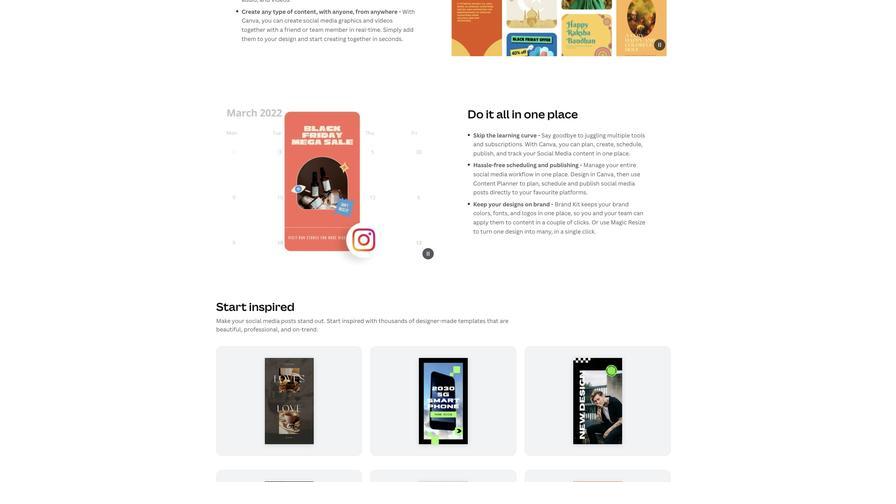 Task type: describe. For each thing, give the bounding box(es) containing it.
start inspired make your social media posts stand out. start inspired with thousands of designer-made templates that are beautiful, professional, and on-trend.
[[216, 299, 509, 334]]

friend
[[284, 26, 301, 34]]

apply
[[473, 219, 489, 227]]

designer-
[[416, 318, 441, 325]]

in inside say goodbye to juggling multiple tools and subscriptions. with canva, you can plan, create, schedule, publish, and track your social media content in one place.
[[596, 150, 601, 158]]

in down manage
[[590, 171, 595, 178]]

brand for your
[[612, 201, 629, 209]]

any
[[262, 8, 272, 16]]

place,
[[556, 210, 572, 218]]

media inside with canva, you can create social media graphics and videos together with a friend or team member in real-time. simply add them to your design and start creating together in seconds.
[[320, 17, 337, 25]]

graphics
[[338, 17, 362, 25]]

manage
[[583, 162, 605, 169]]

in right logos
[[538, 210, 543, 218]]

platforms.
[[559, 189, 588, 197]]

plan, inside manage your entire social media workflow in one place. design in canva, then use content planner to plan, schedule and publish social media posts directly to your favourite platforms.
[[527, 180, 540, 188]]

kit
[[573, 201, 580, 209]]

can inside brand kit keeps your brand colors, fonts, and logos in one place, so you and your team can apply them to content in a couple of clicks. or use magic resize to turn one design into many, in a single click.
[[634, 210, 643, 218]]

of inside brand kit keeps your brand colors, fonts, and logos in one place, so you and your team can apply them to content in a couple of clicks. or use magic resize to turn one design into many, in a single click.
[[567, 219, 572, 227]]

media
[[555, 150, 572, 158]]

you inside brand kit keeps your brand colors, fonts, and logos in one place, so you and your team can apply them to content in a couple of clicks. or use magic resize to turn one design into many, in a single click.
[[581, 210, 591, 218]]

with inside with canva, you can create social media graphics and videos together with a friend or team member in real-time. simply add them to your design and start creating together in seconds.
[[402, 8, 415, 16]]

plan, inside say goodbye to juggling multiple tools and subscriptions. with canva, you can plan, create, schedule, publish, and track your social media content in one place.
[[581, 141, 595, 148]]

keep your designs on brand -
[[473, 201, 555, 209]]

keep
[[473, 201, 487, 209]]

design
[[570, 171, 589, 178]]

out.
[[314, 318, 325, 325]]

of inside start inspired make your social media posts stand out. start inspired with thousands of designer-made templates that are beautiful, professional, and on-trend.
[[409, 318, 414, 325]]

clicks.
[[574, 219, 590, 227]]

with inside say goodbye to juggling multiple tools and subscriptions. with canva, you can plan, create, schedule, publish, and track your social media content in one place.
[[525, 141, 537, 148]]

- left brand
[[551, 201, 553, 209]]

goodbye
[[553, 132, 576, 139]]

logos
[[522, 210, 536, 218]]

content for media
[[573, 150, 594, 158]]

and down keep your designs on brand -
[[510, 210, 521, 218]]

design inside brand kit keeps your brand colors, fonts, and logos in one place, so you and your team can apply them to content in a couple of clicks. or use magic resize to turn one design into many, in a single click.
[[505, 228, 523, 236]]

then
[[617, 171, 629, 178]]

in right "all"
[[512, 106, 522, 122]]

brand for on
[[533, 201, 550, 209]]

with for canva,
[[267, 26, 278, 34]]

schedule
[[542, 180, 566, 188]]

you inside with canva, you can create social media graphics and videos together with a friend or team member in real-time. simply add them to your design and start creating together in seconds.
[[262, 17, 272, 25]]

anywhere
[[370, 8, 398, 16]]

made
[[441, 318, 457, 325]]

templates
[[458, 318, 486, 325]]

say
[[541, 132, 551, 139]]

canva, inside manage your entire social media workflow in one place. design in canva, then use content planner to plan, schedule and publish social media posts directly to your favourite platforms.
[[597, 171, 615, 178]]

design inside with canva, you can create social media graphics and videos together with a friend or team member in real-time. simply add them to your design and start creating together in seconds.
[[278, 35, 296, 43]]

and up or
[[593, 210, 603, 218]]

time.
[[368, 26, 382, 34]]

simply
[[383, 26, 402, 34]]

your right keeps
[[599, 201, 611, 209]]

0 horizontal spatial start
[[216, 299, 247, 315]]

brand kit keeps your brand colors, fonts, and logos in one place, so you and your team can apply them to content in a couple of clicks. or use magic resize to turn one design into many, in a single click.
[[473, 201, 645, 236]]

place
[[547, 106, 578, 122]]

scheduling
[[506, 162, 537, 169]]

create any type of content, with anyone, from anywhere -
[[242, 8, 402, 16]]

skip
[[473, 132, 485, 139]]

hassle-free scheduling and publishing -
[[473, 162, 583, 169]]

posts inside manage your entire social media workflow in one place. design in canva, then use content planner to plan, schedule and publish social media posts directly to your favourite platforms.
[[473, 189, 488, 197]]

can inside say goodbye to juggling multiple tools and subscriptions. with canva, you can plan, create, schedule, publish, and track your social media content in one place.
[[570, 141, 580, 148]]

create
[[284, 17, 302, 25]]

workflow
[[509, 171, 533, 178]]

a inside with canva, you can create social media graphics and videos together with a friend or team member in real-time. simply add them to your design and start creating together in seconds.
[[280, 26, 283, 34]]

social inside with canva, you can create social media graphics and videos together with a friend or team member in real-time. simply add them to your design and start creating together in seconds.
[[303, 17, 319, 25]]

free
[[494, 162, 505, 169]]

in down couple
[[554, 228, 559, 236]]

social down then
[[601, 180, 617, 188]]

member
[[325, 26, 348, 34]]

create
[[242, 8, 260, 16]]

curve
[[521, 132, 537, 139]]

media down 'free'
[[490, 171, 507, 178]]

in up many,
[[536, 219, 541, 227]]

create,
[[596, 141, 615, 148]]

publish
[[579, 180, 600, 188]]

colors,
[[473, 210, 492, 218]]

your inside with canva, you can create social media graphics and videos together with a friend or team member in real-time. simply add them to your design and start creating together in seconds.
[[265, 35, 277, 43]]

on
[[525, 201, 532, 209]]

- up design
[[580, 162, 582, 169]]

tools
[[631, 132, 645, 139]]

anyone,
[[332, 8, 354, 16]]

directly
[[490, 189, 511, 197]]

multiple
[[607, 132, 630, 139]]

content,
[[294, 8, 318, 16]]

juggling
[[585, 132, 606, 139]]

social down hassle-
[[473, 171, 489, 178]]

to inside with canva, you can create social media graphics and videos together with a friend or team member in real-time. simply add them to your design and start creating together in seconds.
[[257, 35, 263, 43]]

type
[[273, 8, 286, 16]]

with canva, you can create social media graphics and videos together with a friend or team member in real-time. simply add them to your design and start creating together in seconds.
[[242, 8, 415, 43]]

that
[[487, 318, 498, 325]]

one up curve
[[524, 106, 545, 122]]

your up magic
[[604, 210, 617, 218]]

designs
[[503, 201, 524, 209]]

on-
[[292, 326, 302, 334]]

magic
[[611, 219, 627, 227]]

one right turn
[[494, 228, 504, 236]]

them inside brand kit keeps your brand colors, fonts, and logos in one place, so you and your team can apply them to content in a couple of clicks. or use magic resize to turn one design into many, in a single click.
[[490, 219, 504, 227]]

brand
[[555, 201, 571, 209]]



Task type: locate. For each thing, give the bounding box(es) containing it.
inspired up professional,
[[249, 299, 295, 315]]

with inside start inspired make your social media posts stand out. start inspired with thousands of designer-made templates that are beautiful, professional, and on-trend.
[[365, 318, 377, 325]]

1 horizontal spatial canva,
[[539, 141, 557, 148]]

0 horizontal spatial with
[[402, 8, 415, 16]]

- right anywhere
[[399, 8, 401, 16]]

0 horizontal spatial them
[[242, 35, 256, 43]]

entire
[[620, 162, 636, 169]]

place. inside say goodbye to juggling multiple tools and subscriptions. with canva, you can plan, create, schedule, publish, and track your social media content in one place.
[[614, 150, 630, 158]]

0 horizontal spatial content
[[513, 219, 534, 227]]

in down the create,
[[596, 150, 601, 158]]

your down any
[[265, 35, 277, 43]]

your up then
[[606, 162, 619, 169]]

are
[[500, 318, 509, 325]]

2 horizontal spatial you
[[581, 210, 591, 218]]

0 horizontal spatial together
[[242, 26, 265, 34]]

1 vertical spatial with
[[267, 26, 278, 34]]

one inside say goodbye to juggling multiple tools and subscriptions. with canva, you can plan, create, schedule, publish, and track your social media content in one place.
[[602, 150, 613, 158]]

2 vertical spatial of
[[409, 318, 414, 325]]

2 vertical spatial a
[[560, 228, 564, 236]]

1 vertical spatial together
[[348, 35, 371, 43]]

canva, down manage
[[597, 171, 615, 178]]

keeps
[[581, 201, 597, 209]]

single
[[565, 228, 581, 236]]

you inside say goodbye to juggling multiple tools and subscriptions. with canva, you can plan, create, schedule, publish, and track your social media content in one place.
[[559, 141, 569, 148]]

1 vertical spatial them
[[490, 219, 504, 227]]

2 vertical spatial canva,
[[597, 171, 615, 178]]

1 vertical spatial start
[[327, 318, 340, 325]]

and down skip
[[473, 141, 484, 148]]

to left turn
[[473, 228, 479, 236]]

with
[[402, 8, 415, 16], [525, 141, 537, 148]]

skip the learning curve -
[[473, 132, 541, 139]]

many,
[[537, 228, 553, 236]]

to inside say goodbye to juggling multiple tools and subscriptions. with canva, you can plan, create, schedule, publish, and track your social media content in one place.
[[578, 132, 584, 139]]

0 horizontal spatial posts
[[281, 318, 296, 325]]

of left designer-
[[409, 318, 414, 325]]

can up resize
[[634, 210, 643, 218]]

team inside with canva, you can create social media graphics and videos together with a friend or team member in real-time. simply add them to your design and start creating together in seconds.
[[310, 26, 323, 34]]

0 vertical spatial team
[[310, 26, 323, 34]]

and inside manage your entire social media workflow in one place. design in canva, then use content planner to plan, schedule and publish social media posts directly to your favourite platforms.
[[568, 180, 578, 188]]

use inside manage your entire social media workflow in one place. design in canva, then use content planner to plan, schedule and publish social media posts directly to your favourite platforms.
[[631, 171, 640, 178]]

a up many,
[[542, 219, 545, 227]]

content inside brand kit keeps your brand colors, fonts, and logos in one place, so you and your team can apply them to content in a couple of clicks. or use magic resize to turn one design into many, in a single click.
[[513, 219, 534, 227]]

real-
[[356, 26, 368, 34]]

track
[[508, 150, 522, 158]]

inspired
[[249, 299, 295, 315], [342, 318, 364, 325]]

1 vertical spatial of
[[567, 219, 572, 227]]

hassle-
[[473, 162, 494, 169]]

use inside brand kit keeps your brand colors, fonts, and logos in one place, so you and your team can apply them to content in a couple of clicks. or use magic resize to turn one design into many, in a single click.
[[600, 219, 609, 227]]

a left single
[[560, 228, 564, 236]]

0 horizontal spatial use
[[600, 219, 609, 227]]

2 vertical spatial with
[[365, 318, 377, 325]]

1 horizontal spatial content
[[573, 150, 594, 158]]

beautiful,
[[216, 326, 243, 334]]

do
[[468, 106, 484, 122]]

with down curve
[[525, 141, 537, 148]]

0 vertical spatial start
[[216, 299, 247, 315]]

stand
[[298, 318, 313, 325]]

1 vertical spatial place.
[[553, 171, 569, 178]]

you up media
[[559, 141, 569, 148]]

say goodbye to juggling multiple tools and subscriptions. with canva, you can plan, create, schedule, publish, and track your social media content in one place.
[[473, 132, 645, 158]]

1 vertical spatial a
[[542, 219, 545, 227]]

place. down publishing
[[553, 171, 569, 178]]

them inside with canva, you can create social media graphics and videos together with a friend or team member in real-time. simply add them to your design and start creating together in seconds.
[[242, 35, 256, 43]]

team
[[310, 26, 323, 34], [618, 210, 632, 218]]

subscriptions.
[[485, 141, 523, 148]]

of
[[287, 8, 293, 16], [567, 219, 572, 227], [409, 318, 414, 325]]

do it all in one place
[[468, 106, 578, 122]]

all
[[496, 106, 509, 122]]

social inside start inspired make your social media posts stand out. start inspired with thousands of designer-made templates that are beautiful, professional, and on-trend.
[[246, 318, 262, 325]]

1 horizontal spatial you
[[559, 141, 569, 148]]

0 horizontal spatial design
[[278, 35, 296, 43]]

black and green modern asymmetry instagram story image
[[574, 359, 622, 445]]

1 vertical spatial posts
[[281, 318, 296, 325]]

one inside manage your entire social media workflow in one place. design in canva, then use content planner to plan, schedule and publish social media posts directly to your favourite platforms.
[[541, 171, 551, 178]]

and down social
[[538, 162, 548, 169]]

0 vertical spatial of
[[287, 8, 293, 16]]

0 horizontal spatial place.
[[553, 171, 569, 178]]

click.
[[582, 228, 596, 236]]

into
[[524, 228, 535, 236]]

0 vertical spatial plan,
[[581, 141, 595, 148]]

seconds.
[[379, 35, 403, 43]]

canva, down say
[[539, 141, 557, 148]]

turn
[[480, 228, 492, 236]]

start right out.
[[327, 318, 340, 325]]

0 vertical spatial content
[[573, 150, 594, 158]]

media down create any type of content, with anyone, from anywhere -
[[320, 17, 337, 25]]

0 horizontal spatial a
[[280, 26, 283, 34]]

1 horizontal spatial start
[[327, 318, 340, 325]]

posts down content
[[473, 189, 488, 197]]

from
[[356, 8, 369, 16]]

fonts,
[[493, 210, 509, 218]]

1 vertical spatial with
[[525, 141, 537, 148]]

to down fonts,
[[506, 219, 511, 227]]

plan, down the "juggling"
[[581, 141, 595, 148]]

add
[[403, 26, 414, 34]]

professional,
[[244, 326, 279, 334]]

2 horizontal spatial a
[[560, 228, 564, 236]]

2 vertical spatial you
[[581, 210, 591, 218]]

one down the create,
[[602, 150, 613, 158]]

schedule,
[[616, 141, 643, 148]]

and down subscriptions.
[[496, 150, 507, 158]]

and down or
[[298, 35, 308, 43]]

1 vertical spatial you
[[559, 141, 569, 148]]

1 horizontal spatial can
[[570, 141, 580, 148]]

your inside say goodbye to juggling multiple tools and subscriptions. with canva, you can plan, create, schedule, publish, and track your social media content in one place.
[[523, 150, 536, 158]]

or
[[592, 219, 598, 227]]

and down from
[[363, 17, 373, 25]]

1 vertical spatial canva,
[[539, 141, 557, 148]]

videos
[[375, 17, 393, 25]]

them down the create
[[242, 35, 256, 43]]

favourite
[[533, 189, 558, 197]]

them
[[242, 35, 256, 43], [490, 219, 504, 227]]

media down then
[[618, 180, 635, 188]]

2 horizontal spatial canva,
[[597, 171, 615, 178]]

2 horizontal spatial with
[[365, 318, 377, 325]]

publish,
[[473, 150, 495, 158]]

planner
[[497, 180, 518, 188]]

can down type
[[273, 17, 283, 25]]

use down entire at the right
[[631, 171, 640, 178]]

to down any
[[257, 35, 263, 43]]

1 vertical spatial plan,
[[527, 180, 540, 188]]

1 vertical spatial use
[[600, 219, 609, 227]]

them down fonts,
[[490, 219, 504, 227]]

one up couple
[[544, 210, 554, 218]]

-
[[399, 8, 401, 16], [538, 132, 540, 139], [580, 162, 582, 169], [551, 201, 553, 209]]

your up fonts,
[[489, 201, 501, 209]]

your up hassle-free scheduling and publishing - on the top
[[523, 150, 536, 158]]

manage your entire social media workflow in one place. design in canva, then use content planner to plan, schedule and publish social media posts directly to your favourite platforms.
[[473, 162, 640, 197]]

in down time.
[[373, 35, 378, 43]]

team up magic
[[618, 210, 632, 218]]

to
[[257, 35, 263, 43], [578, 132, 584, 139], [520, 180, 525, 188], [512, 189, 518, 197], [506, 219, 511, 227], [473, 228, 479, 236]]

content up manage
[[573, 150, 594, 158]]

2 horizontal spatial of
[[567, 219, 572, 227]]

publishing
[[550, 162, 579, 169]]

together down real-
[[348, 35, 371, 43]]

your inside start inspired make your social media posts stand out. start inspired with thousands of designer-made templates that are beautiful, professional, and on-trend.
[[232, 318, 244, 325]]

0 vertical spatial them
[[242, 35, 256, 43]]

social up professional,
[[246, 318, 262, 325]]

0 vertical spatial you
[[262, 17, 272, 25]]

can down goodbye
[[570, 141, 580, 148]]

with up add
[[402, 8, 415, 16]]

2 horizontal spatial can
[[634, 210, 643, 218]]

and inside start inspired make your social media posts stand out. start inspired with thousands of designer-made templates that are beautiful, professional, and on-trend.
[[281, 326, 291, 334]]

1 horizontal spatial plan,
[[581, 141, 595, 148]]

with left anyone,
[[319, 8, 331, 16]]

1 horizontal spatial of
[[409, 318, 414, 325]]

0 horizontal spatial inspired
[[249, 299, 295, 315]]

canva, inside say goodbye to juggling multiple tools and subscriptions. with canva, you can plan, create, schedule, publish, and track your social media content in one place.
[[539, 141, 557, 148]]

the
[[486, 132, 496, 139]]

0 horizontal spatial of
[[287, 8, 293, 16]]

0 horizontal spatial team
[[310, 26, 323, 34]]

1 horizontal spatial place.
[[614, 150, 630, 158]]

it
[[486, 106, 494, 122]]

with left thousands
[[365, 318, 377, 325]]

0 horizontal spatial you
[[262, 17, 272, 25]]

2 brand from the left
[[612, 201, 629, 209]]

start
[[309, 35, 322, 43]]

a
[[280, 26, 283, 34], [542, 219, 545, 227], [560, 228, 564, 236]]

team up 'start'
[[310, 26, 323, 34]]

inspired right out.
[[342, 318, 364, 325]]

0 vertical spatial with
[[319, 8, 331, 16]]

1 horizontal spatial design
[[505, 228, 523, 236]]

one up schedule
[[541, 171, 551, 178]]

you down keeps
[[581, 210, 591, 218]]

1 horizontal spatial with
[[319, 8, 331, 16]]

use right or
[[600, 219, 609, 227]]

content inside say goodbye to juggling multiple tools and subscriptions. with canva, you can plan, create, schedule, publish, and track your social media content in one place.
[[573, 150, 594, 158]]

and up the platforms.
[[568, 180, 578, 188]]

and left on-
[[281, 326, 291, 334]]

0 horizontal spatial plan,
[[527, 180, 540, 188]]

content for to
[[513, 219, 534, 227]]

team inside brand kit keeps your brand colors, fonts, and logos in one place, so you and your team can apply them to content in a couple of clicks. or use magic resize to turn one design into many, in a single click.
[[618, 210, 632, 218]]

design
[[278, 35, 296, 43], [505, 228, 523, 236]]

resize
[[628, 219, 645, 227]]

creating
[[324, 35, 346, 43]]

your up beautiful, on the left of page
[[232, 318, 244, 325]]

thousands
[[379, 318, 407, 325]]

or
[[302, 26, 308, 34]]

0 vertical spatial with
[[402, 8, 415, 16]]

1 horizontal spatial inspired
[[342, 318, 364, 325]]

canva, inside with canva, you can create social media graphics and videos together with a friend or team member in real-time. simply add them to your design and start creating together in seconds.
[[242, 17, 260, 25]]

1 vertical spatial design
[[505, 228, 523, 236]]

so
[[573, 210, 580, 218]]

1 horizontal spatial a
[[542, 219, 545, 227]]

social down content,
[[303, 17, 319, 25]]

to left the "juggling"
[[578, 132, 584, 139]]

1 horizontal spatial use
[[631, 171, 640, 178]]

1 vertical spatial can
[[570, 141, 580, 148]]

1 horizontal spatial together
[[348, 35, 371, 43]]

one
[[524, 106, 545, 122], [602, 150, 613, 158], [541, 171, 551, 178], [544, 210, 554, 218], [494, 228, 504, 236]]

your up on
[[519, 189, 532, 197]]

start up make
[[216, 299, 247, 315]]

1 vertical spatial inspired
[[342, 318, 364, 325]]

a left friend at the left of page
[[280, 26, 283, 34]]

in down graphics
[[349, 26, 354, 34]]

learning
[[497, 132, 520, 139]]

0 vertical spatial use
[[631, 171, 640, 178]]

of up create
[[287, 8, 293, 16]]

media up professional,
[[263, 318, 280, 325]]

1 vertical spatial team
[[618, 210, 632, 218]]

can
[[273, 17, 283, 25], [570, 141, 580, 148], [634, 210, 643, 218]]

posts
[[473, 189, 488, 197], [281, 318, 296, 325]]

0 vertical spatial place.
[[614, 150, 630, 158]]

with
[[319, 8, 331, 16], [267, 26, 278, 34], [365, 318, 377, 325]]

0 vertical spatial posts
[[473, 189, 488, 197]]

posts up on-
[[281, 318, 296, 325]]

to down planner
[[512, 189, 518, 197]]

couple
[[547, 219, 565, 227]]

1 horizontal spatial team
[[618, 210, 632, 218]]

start
[[216, 299, 247, 315], [327, 318, 340, 325]]

canva,
[[242, 17, 260, 25], [539, 141, 557, 148], [597, 171, 615, 178]]

place. inside manage your entire social media workflow in one place. design in canva, then use content planner to plan, schedule and publish social media posts directly to your favourite platforms.
[[553, 171, 569, 178]]

with inside with canva, you can create social media graphics and videos together with a friend or team member in real-time. simply add them to your design and start creating together in seconds.
[[267, 26, 278, 34]]

posts inside start inspired make your social media posts stand out. start inspired with thousands of designer-made templates that are beautiful, professional, and on-trend.
[[281, 318, 296, 325]]

with for inspired
[[365, 318, 377, 325]]

trend.
[[302, 326, 318, 334]]

canva, down the create
[[242, 17, 260, 25]]

place. down schedule,
[[614, 150, 630, 158]]

1 horizontal spatial brand
[[612, 201, 629, 209]]

can inside with canva, you can create social media graphics and videos together with a friend or team member in real-time. simply add them to your design and start creating together in seconds.
[[273, 17, 283, 25]]

together
[[242, 26, 265, 34], [348, 35, 371, 43]]

design down friend at the left of page
[[278, 35, 296, 43]]

1 horizontal spatial with
[[525, 141, 537, 148]]

0 horizontal spatial canva,
[[242, 17, 260, 25]]

media inside start inspired make your social media posts stand out. start inspired with thousands of designer-made templates that are beautiful, professional, and on-trend.
[[263, 318, 280, 325]]

0 vertical spatial can
[[273, 17, 283, 25]]

brand
[[533, 201, 550, 209], [612, 201, 629, 209]]

with down any
[[267, 26, 278, 34]]

0 horizontal spatial with
[[267, 26, 278, 34]]

you down any
[[262, 17, 272, 25]]

0 vertical spatial inspired
[[249, 299, 295, 315]]

content
[[473, 180, 496, 188]]

0 vertical spatial design
[[278, 35, 296, 43]]

plan, up favourite
[[527, 180, 540, 188]]

0 vertical spatial a
[[280, 26, 283, 34]]

content down logos
[[513, 219, 534, 227]]

green technology + disruptive phone review tech social video image
[[419, 359, 468, 445]]

your
[[265, 35, 277, 43], [523, 150, 536, 158], [606, 162, 619, 169], [519, 189, 532, 197], [489, 201, 501, 209], [599, 201, 611, 209], [604, 210, 617, 218], [232, 318, 244, 325]]

1 brand from the left
[[533, 201, 550, 209]]

content
[[573, 150, 594, 158], [513, 219, 534, 227]]

1 horizontal spatial them
[[490, 219, 504, 227]]

brand down favourite
[[533, 201, 550, 209]]

0 horizontal spatial brand
[[533, 201, 550, 209]]

place.
[[614, 150, 630, 158], [553, 171, 569, 178]]

0 vertical spatial canva,
[[242, 17, 260, 25]]

0 vertical spatial together
[[242, 26, 265, 34]]

together down the create
[[242, 26, 265, 34]]

2 vertical spatial can
[[634, 210, 643, 218]]

design left into
[[505, 228, 523, 236]]

make
[[216, 318, 231, 325]]

brand up magic
[[612, 201, 629, 209]]

1 horizontal spatial posts
[[473, 189, 488, 197]]

0 horizontal spatial can
[[273, 17, 283, 25]]

1 vertical spatial content
[[513, 219, 534, 227]]

social
[[537, 150, 554, 158]]

to down workflow
[[520, 180, 525, 188]]

grey video simple quotes selfcare instagram story video image
[[265, 359, 313, 445]]

- left say
[[538, 132, 540, 139]]

brand inside brand kit keeps your brand colors, fonts, and logos in one place, so you and your team can apply them to content in a couple of clicks. or use magic resize to turn one design into many, in a single click.
[[612, 201, 629, 209]]

in down hassle-free scheduling and publishing - on the top
[[535, 171, 540, 178]]

of up single
[[567, 219, 572, 227]]



Task type: vqa. For each thing, say whether or not it's contained in the screenshot.
bottom use
yes



